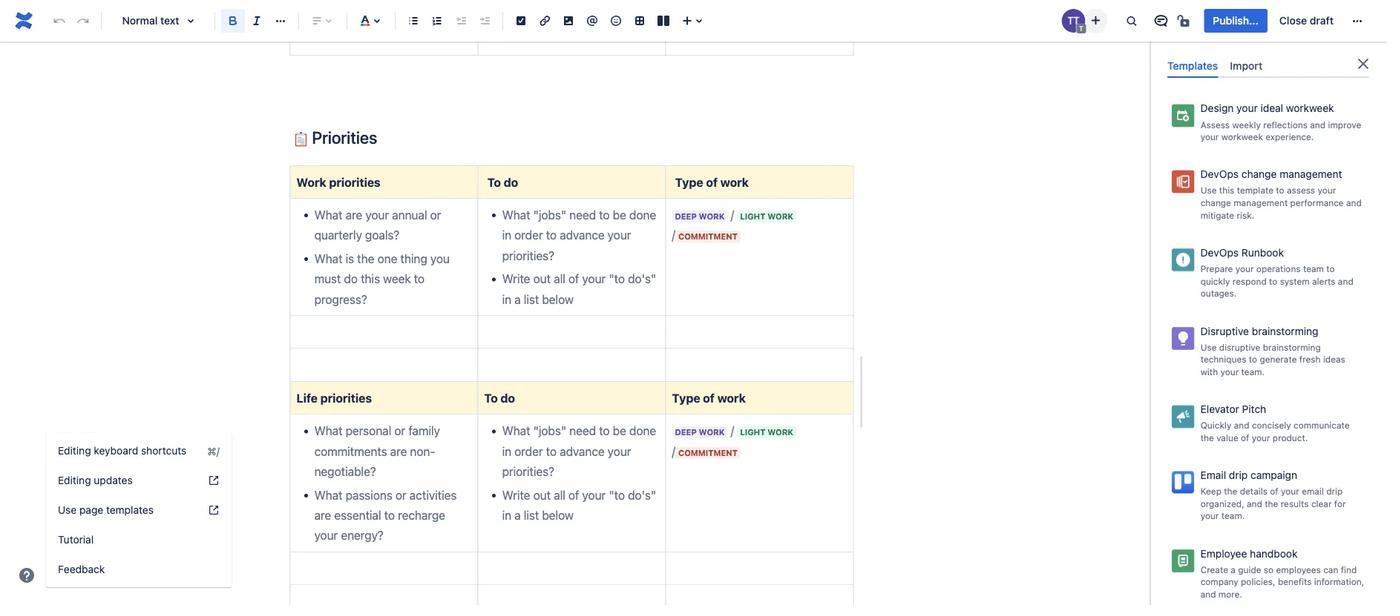 Task type: vqa. For each thing, say whether or not it's contained in the screenshot.


Task type: locate. For each thing, give the bounding box(es) containing it.
0 vertical spatial workweek
[[1287, 102, 1335, 115]]

the down details
[[1265, 499, 1279, 509]]

risk.
[[1237, 210, 1255, 221]]

to
[[1301, 41, 1310, 51], [1277, 185, 1285, 196], [1327, 264, 1335, 274], [1270, 276, 1278, 287], [1250, 355, 1258, 365]]

ideas
[[1324, 355, 1346, 365]]

campaign
[[1251, 469, 1298, 482]]

company
[[1201, 577, 1239, 588]]

2 a from the top
[[1231, 565, 1236, 575]]

create up the aligned
[[1201, 41, 1229, 51]]

1 vertical spatial deep
[[675, 428, 697, 438]]

2 help image from the top
[[208, 505, 220, 517]]

design
[[1239, 41, 1267, 51]]

fresh
[[1300, 355, 1321, 365]]

1 horizontal spatial the
[[1225, 487, 1238, 497]]

and inside elevator pitch quickly and concisely communicate the value of your product.
[[1235, 421, 1250, 431]]

to up across
[[1301, 41, 1310, 51]]

help image inside editing updates link
[[208, 475, 220, 487]]

use up the techniques at right bottom
[[1201, 342, 1217, 353]]

1 vertical spatial drip
[[1327, 487, 1343, 497]]

can
[[1324, 565, 1339, 575]]

mention image
[[584, 12, 601, 30]]

1 vertical spatial type of work
[[672, 391, 746, 406]]

editing
[[58, 445, 91, 457], [58, 475, 91, 487]]

commitment
[[679, 232, 738, 242], [679, 448, 738, 458]]

tab list containing templates
[[1162, 53, 1376, 78]]

your down organized,
[[1201, 511, 1220, 522]]

tutorial button
[[46, 526, 232, 555]]

1 vertical spatial priorities
[[320, 391, 372, 406]]

reflections
[[1264, 119, 1308, 130]]

2 vertical spatial the
[[1265, 499, 1279, 509]]

to do for work priorities
[[488, 175, 518, 189]]

to do
[[488, 175, 518, 189], [485, 391, 515, 406]]

pitch
[[1243, 403, 1267, 416]]

your up performance
[[1318, 185, 1337, 196]]

workweek
[[1287, 102, 1335, 115], [1222, 132, 1264, 142]]

text
[[160, 14, 179, 27]]

techniques
[[1201, 355, 1247, 365]]

team. down the disruptive
[[1242, 367, 1265, 377]]

create up company
[[1201, 565, 1229, 575]]

0 vertical spatial do
[[504, 175, 518, 189]]

1 vertical spatial help image
[[208, 505, 220, 517]]

devops runbook prepare your operations team to quickly respond to system alerts and outages.
[[1201, 247, 1354, 299]]

1 vertical spatial create
[[1201, 565, 1229, 575]]

improve
[[1329, 119, 1362, 130]]

your up results at the right
[[1282, 487, 1300, 497]]

as
[[1201, 66, 1211, 76]]

indent tab image
[[476, 12, 494, 30]]

to for brainstorming
[[1250, 355, 1258, 365]]

and left improve
[[1311, 119, 1326, 130]]

and right performance
[[1347, 198, 1362, 208]]

guide
[[1239, 565, 1262, 575]]

help
[[1312, 41, 1330, 51]]

and up scale.
[[1234, 53, 1249, 64]]

employee
[[1201, 548, 1248, 560]]

keyboard
[[94, 445, 138, 457]]

1 help image from the top
[[208, 475, 220, 487]]

bold ⌘b image
[[224, 12, 242, 30]]

of inside elevator pitch quickly and concisely communicate the value of your product.
[[1242, 433, 1250, 443]]

0 vertical spatial priorities
[[329, 175, 381, 189]]

and inside employee handbook create a guide so employees can find company policies, benefits information, and more.
[[1201, 590, 1217, 600]]

0 horizontal spatial drip
[[1230, 469, 1248, 482]]

your down the concisely
[[1252, 433, 1271, 443]]

editing up editing updates
[[58, 445, 91, 457]]

policies,
[[1242, 577, 1276, 588]]

work for work priorities
[[721, 175, 749, 189]]

template
[[1238, 185, 1274, 196]]

you
[[1213, 66, 1228, 76]]

2 vertical spatial use
[[58, 505, 77, 517]]

priorities
[[329, 175, 381, 189], [320, 391, 372, 406]]

and inside the 'email drip campaign keep the details of your email drip organized, and the results clear for your team.'
[[1247, 499, 1263, 509]]

1 vertical spatial devops
[[1201, 247, 1239, 259]]

0 vertical spatial brainstorming
[[1252, 325, 1319, 337]]

prepare
[[1201, 264, 1234, 274]]

to left assess
[[1277, 185, 1285, 196]]

1 vertical spatial team.
[[1222, 511, 1245, 522]]

0 vertical spatial work
[[721, 175, 749, 189]]

⌘/
[[207, 445, 220, 458]]

devops change management use this template to assess your change management performance and mitigate risk.
[[1201, 168, 1362, 221]]

italic ⌘i image
[[248, 12, 266, 30]]

and inside devops change management use this template to assess your change management performance and mitigate risk.
[[1347, 198, 1362, 208]]

0 horizontal spatial the
[[1201, 433, 1215, 443]]

close draft
[[1280, 14, 1334, 27]]

assess
[[1288, 185, 1316, 196]]

1 a from the top
[[1231, 41, 1236, 51]]

1 horizontal spatial drip
[[1327, 487, 1343, 497]]

management
[[1280, 168, 1343, 181], [1234, 198, 1288, 208]]

use left page
[[58, 505, 77, 517]]

devops inside devops change management use this template to assess your change management performance and mitigate risk.
[[1201, 168, 1239, 181]]

1 vertical spatial editing
[[58, 475, 91, 487]]

outdent ⇧tab image
[[452, 12, 470, 30]]

workweek up reflections
[[1287, 102, 1335, 115]]

elevator
[[1201, 403, 1240, 416]]

and up value
[[1235, 421, 1250, 431]]

0 vertical spatial team.
[[1242, 367, 1265, 377]]

0 vertical spatial system
[[1269, 41, 1299, 51]]

0 vertical spatial light
[[740, 212, 766, 221]]

respond
[[1233, 276, 1267, 287]]

deep work / light work
[[675, 208, 794, 222], [675, 424, 794, 439]]

tab list
[[1162, 53, 1376, 78]]

1 vertical spatial deep work / light work
[[675, 424, 794, 439]]

2 devops from the top
[[1201, 247, 1239, 259]]

bullet list ⌘⇧8 image
[[405, 12, 423, 30]]

details
[[1241, 487, 1268, 497]]

a left design on the top right of the page
[[1231, 41, 1236, 51]]

system down operations
[[1281, 276, 1310, 287]]

communicate
[[1294, 421, 1350, 431]]

templates
[[106, 505, 154, 517]]

0 vertical spatial deep work / light work
[[675, 208, 794, 222]]

0 horizontal spatial change
[[1201, 198, 1232, 208]]

weekly
[[1233, 119, 1262, 130]]

your up respond
[[1236, 264, 1255, 274]]

editing up page
[[58, 475, 91, 487]]

team. inside disruptive brainstorming use disruptive brainstorming techniques to generate fresh ideas with your team.
[[1242, 367, 1265, 377]]

and right alerts
[[1339, 276, 1354, 287]]

the up organized,
[[1225, 487, 1238, 497]]

a
[[1231, 41, 1236, 51], [1231, 565, 1236, 575]]

1 vertical spatial light
[[740, 428, 766, 438]]

0 vertical spatial commitment
[[679, 232, 738, 242]]

help image for editing updates
[[208, 475, 220, 487]]

0 horizontal spatial workweek
[[1222, 132, 1264, 142]]

help image
[[208, 475, 220, 487], [208, 505, 220, 517]]

0 vertical spatial editing
[[58, 445, 91, 457]]

1 vertical spatial type
[[672, 391, 701, 406]]

2 editing from the top
[[58, 475, 91, 487]]

a inside employee handbook create a guide so employees can find company policies, benefits information, and more.
[[1231, 565, 1236, 575]]

devops up prepare at the right top of the page
[[1201, 247, 1239, 259]]

2 deep from the top
[[675, 428, 697, 438]]

0 vertical spatial the
[[1201, 433, 1215, 443]]

and down details
[[1247, 499, 1263, 509]]

find and replace image
[[1123, 12, 1141, 30]]

2 light from the top
[[740, 428, 766, 438]]

system
[[1269, 41, 1299, 51], [1281, 276, 1310, 287]]

to down operations
[[1270, 276, 1278, 287]]

change up mitigate
[[1201, 198, 1232, 208]]

devops inside the devops runbook prepare your operations team to quickly respond to system alerts and outages.
[[1201, 247, 1239, 259]]

change up template
[[1242, 168, 1277, 181]]

to
[[488, 175, 501, 189], [485, 391, 498, 406]]

1 vertical spatial the
[[1225, 487, 1238, 497]]

to inside devops change management use this template to assess your change management performance and mitigate risk.
[[1277, 185, 1285, 196]]

0 vertical spatial to
[[488, 175, 501, 189]]

1 create from the top
[[1201, 41, 1229, 51]]

drip up the for
[[1327, 487, 1343, 497]]

help image inside use page templates link
[[208, 505, 220, 517]]

0 vertical spatial type of work
[[675, 175, 749, 189]]

drip
[[1230, 469, 1248, 482], [1327, 487, 1343, 497]]

devops
[[1201, 168, 1239, 181], [1201, 247, 1239, 259]]

0 vertical spatial use
[[1201, 185, 1217, 196]]

:clipboard: image
[[294, 132, 308, 147]]

team. down organized,
[[1222, 511, 1245, 522]]

team.
[[1242, 367, 1265, 377], [1222, 511, 1245, 522]]

1 vertical spatial a
[[1231, 565, 1236, 575]]

0 vertical spatial type
[[675, 175, 704, 189]]

to up alerts
[[1327, 264, 1335, 274]]

create a design system to help stay aligned and consistent across assets as you scale. button
[[1165, 18, 1373, 85]]

management up assess
[[1280, 168, 1343, 181]]

design your ideal workweek assess weekly reflections and improve your workweek experience.
[[1201, 102, 1362, 142]]

to for life priorities
[[485, 391, 498, 406]]

work priorities
[[297, 175, 381, 189]]

system up consistent
[[1269, 41, 1299, 51]]

layouts image
[[655, 12, 673, 30]]

priorities right work
[[329, 175, 381, 189]]

action item image
[[512, 12, 530, 30]]

1 editing from the top
[[58, 445, 91, 457]]

0 vertical spatial help image
[[208, 475, 220, 487]]

1 vertical spatial commitment
[[679, 448, 738, 458]]

to inside 'create a design system to help stay aligned and consistent across assets as you scale.'
[[1301, 41, 1310, 51]]

0 vertical spatial a
[[1231, 41, 1236, 51]]

priorities for work priorities
[[329, 175, 381, 189]]

email drip campaign keep the details of your email drip organized, and the results clear for your team.
[[1201, 469, 1347, 522]]

0 vertical spatial devops
[[1201, 168, 1239, 181]]

editing keyboard shortcuts
[[58, 445, 187, 457]]

1 vertical spatial to do
[[485, 391, 515, 406]]

deep
[[675, 212, 697, 221], [675, 428, 697, 438]]

1 vertical spatial do
[[501, 391, 515, 406]]

1 vertical spatial use
[[1201, 342, 1217, 353]]

light
[[740, 212, 766, 221], [740, 428, 766, 438]]

use
[[1201, 185, 1217, 196], [1201, 342, 1217, 353], [58, 505, 77, 517]]

normal
[[122, 14, 158, 27]]

to inside disruptive brainstorming use disruptive brainstorming techniques to generate fresh ideas with your team.
[[1250, 355, 1258, 365]]

disruptive
[[1201, 325, 1250, 337]]

2 create from the top
[[1201, 565, 1229, 575]]

draft
[[1310, 14, 1334, 27]]

management down template
[[1234, 198, 1288, 208]]

updates
[[94, 475, 133, 487]]

drip up details
[[1230, 469, 1248, 482]]

system inside the devops runbook prepare your operations team to quickly respond to system alerts and outages.
[[1281, 276, 1310, 287]]

import
[[1231, 59, 1263, 72]]

redo ⌘⇧z image
[[74, 12, 92, 30]]

use inside disruptive brainstorming use disruptive brainstorming techniques to generate fresh ideas with your team.
[[1201, 342, 1217, 353]]

numbered list ⌘⇧7 image
[[428, 12, 446, 30]]

1 vertical spatial system
[[1281, 276, 1310, 287]]

1 vertical spatial to
[[485, 391, 498, 406]]

0 vertical spatial deep
[[675, 212, 697, 221]]

to for work priorities
[[488, 175, 501, 189]]

use left this
[[1201, 185, 1217, 196]]

to down the disruptive
[[1250, 355, 1258, 365]]

devops up this
[[1201, 168, 1239, 181]]

/
[[672, 208, 800, 243], [731, 208, 734, 222], [672, 424, 800, 459], [731, 424, 734, 439]]

0 vertical spatial create
[[1201, 41, 1229, 51]]

table image
[[631, 12, 649, 30]]

1 vertical spatial change
[[1201, 198, 1232, 208]]

0 vertical spatial change
[[1242, 168, 1277, 181]]

aligned
[[1201, 53, 1232, 64]]

a left 'guide'
[[1231, 565, 1236, 575]]

and inside the devops runbook prepare your operations team to quickly respond to system alerts and outages.
[[1339, 276, 1354, 287]]

life
[[297, 391, 318, 406]]

and down company
[[1201, 590, 1217, 600]]

1 vertical spatial work
[[718, 391, 746, 406]]

priorities for life priorities
[[320, 391, 372, 406]]

performance
[[1291, 198, 1344, 208]]

your inside disruptive brainstorming use disruptive brainstorming techniques to generate fresh ideas with your team.
[[1221, 367, 1239, 377]]

0 vertical spatial to do
[[488, 175, 518, 189]]

use page templates
[[58, 505, 154, 517]]

1 devops from the top
[[1201, 168, 1239, 181]]

priorities right life
[[320, 391, 372, 406]]

create inside employee handbook create a guide so employees can find company policies, benefits information, and more.
[[1201, 565, 1229, 575]]

the down quickly
[[1201, 433, 1215, 443]]

your down the techniques at right bottom
[[1221, 367, 1239, 377]]

workweek down weekly
[[1222, 132, 1264, 142]]

work
[[699, 212, 725, 221], [768, 212, 794, 221], [699, 428, 725, 438], [768, 428, 794, 438]]



Task type: describe. For each thing, give the bounding box(es) containing it.
find
[[1342, 565, 1358, 575]]

handbook
[[1251, 548, 1298, 560]]

disruptive
[[1220, 342, 1261, 353]]

life priorities
[[297, 391, 372, 406]]

to for change
[[1277, 185, 1285, 196]]

terry turtle image
[[1062, 9, 1086, 33]]

devops for devops change management
[[1201, 168, 1239, 181]]

benefits
[[1279, 577, 1312, 588]]

1 horizontal spatial change
[[1242, 168, 1277, 181]]

stay
[[1332, 41, 1350, 51]]

email
[[1302, 487, 1325, 497]]

and inside 'create a design system to help stay aligned and consistent across assets as you scale.'
[[1234, 53, 1249, 64]]

and inside design your ideal workweek assess weekly reflections and improve your workweek experience.
[[1311, 119, 1326, 130]]

editing updates
[[58, 475, 133, 487]]

results
[[1281, 499, 1309, 509]]

do for work priorities
[[504, 175, 518, 189]]

a inside 'create a design system to help stay aligned and consistent across assets as you scale.'
[[1231, 41, 1236, 51]]

type for work priorities
[[675, 175, 704, 189]]

:clipboard: image
[[294, 132, 308, 147]]

quickly
[[1201, 276, 1231, 287]]

elevator pitch quickly and concisely communicate the value of your product.
[[1201, 403, 1350, 443]]

create inside 'create a design system to help stay aligned and consistent across assets as you scale.'
[[1201, 41, 1229, 51]]

concisely
[[1253, 421, 1292, 431]]

keep
[[1201, 487, 1222, 497]]

your down assess on the right top of page
[[1201, 132, 1220, 142]]

employees
[[1277, 565, 1322, 575]]

mitigate
[[1201, 210, 1235, 221]]

feedback button
[[46, 555, 232, 585]]

team. inside the 'email drip campaign keep the details of your email drip organized, and the results clear for your team.'
[[1222, 511, 1245, 522]]

use inside devops change management use this template to assess your change management performance and mitigate risk.
[[1201, 185, 1217, 196]]

editable content region
[[266, 0, 878, 606]]

assets
[[1328, 53, 1355, 64]]

0 vertical spatial drip
[[1230, 469, 1248, 482]]

priorities
[[308, 127, 377, 147]]

close draft button
[[1271, 9, 1343, 33]]

2 horizontal spatial the
[[1265, 499, 1279, 509]]

quickly
[[1201, 421, 1232, 431]]

shortcuts
[[141, 445, 187, 457]]

system inside 'create a design system to help stay aligned and consistent across assets as you scale.'
[[1269, 41, 1299, 51]]

design
[[1201, 102, 1234, 115]]

clear
[[1312, 499, 1332, 509]]

your inside the devops runbook prepare your operations team to quickly respond to system alerts and outages.
[[1236, 264, 1255, 274]]

more image
[[1349, 12, 1367, 30]]

use page templates link
[[46, 496, 232, 526]]

0 vertical spatial management
[[1280, 168, 1343, 181]]

value
[[1217, 433, 1239, 443]]

consistent
[[1252, 53, 1295, 64]]

invite to edit image
[[1087, 12, 1105, 29]]

1 light from the top
[[740, 212, 766, 221]]

2 deep work / light work from the top
[[675, 424, 794, 439]]

disruptive brainstorming use disruptive brainstorming techniques to generate fresh ideas with your team.
[[1201, 325, 1346, 377]]

comment icon image
[[1153, 12, 1171, 30]]

1 deep work / light work from the top
[[675, 208, 794, 222]]

your inside devops change management use this template to assess your change management performance and mitigate risk.
[[1318, 185, 1337, 196]]

product.
[[1273, 433, 1309, 443]]

devops for devops runbook
[[1201, 247, 1239, 259]]

to do for life priorities
[[485, 391, 515, 406]]

undo ⌘z image
[[50, 12, 68, 30]]

information,
[[1315, 577, 1365, 588]]

team
[[1304, 264, 1325, 274]]

type of work for life priorities
[[672, 391, 746, 406]]

1 horizontal spatial workweek
[[1287, 102, 1335, 115]]

create a design system to help stay aligned and consistent across assets as you scale.
[[1201, 41, 1355, 76]]

of inside the 'email drip campaign keep the details of your email drip organized, and the results clear for your team.'
[[1271, 487, 1279, 497]]

outages.
[[1201, 289, 1237, 299]]

2 commitment from the top
[[679, 448, 738, 458]]

runbook
[[1242, 247, 1285, 259]]

type of work for work priorities
[[675, 175, 749, 189]]

experience.
[[1266, 132, 1315, 142]]

organized,
[[1201, 499, 1245, 509]]

do for life priorities
[[501, 391, 515, 406]]

ideal
[[1261, 102, 1284, 115]]

generate
[[1260, 355, 1298, 365]]

the inside elevator pitch quickly and concisely communicate the value of your product.
[[1201, 433, 1215, 443]]

1 vertical spatial brainstorming
[[1264, 342, 1321, 353]]

1 vertical spatial management
[[1234, 198, 1288, 208]]

1 deep from the top
[[675, 212, 697, 221]]

editing for editing keyboard shortcuts
[[58, 445, 91, 457]]

type for life priorities
[[672, 391, 701, 406]]

help image
[[18, 567, 36, 585]]

close
[[1280, 14, 1308, 27]]

1 commitment from the top
[[679, 232, 738, 242]]

work
[[297, 175, 326, 189]]

editing updates link
[[46, 466, 232, 496]]

confluence image
[[12, 9, 36, 33]]

employee handbook create a guide so employees can find company policies, benefits information, and more.
[[1201, 548, 1365, 600]]

emoji image
[[607, 12, 625, 30]]

work for life priorities
[[718, 391, 746, 406]]

more.
[[1219, 590, 1243, 600]]

across
[[1298, 53, 1325, 64]]

link image
[[536, 12, 554, 30]]

more formatting image
[[272, 12, 290, 30]]

publish... button
[[1205, 9, 1268, 33]]

no restrictions image
[[1176, 12, 1194, 30]]

normal text button
[[108, 4, 209, 37]]

for
[[1335, 499, 1347, 509]]

normal text
[[122, 14, 179, 27]]

templates
[[1168, 59, 1219, 72]]

your up weekly
[[1237, 102, 1258, 115]]

confluence image
[[12, 9, 36, 33]]

email
[[1201, 469, 1227, 482]]

add image, video, or file image
[[560, 12, 578, 30]]

your inside elevator pitch quickly and concisely communicate the value of your product.
[[1252, 433, 1271, 443]]

publish...
[[1214, 14, 1259, 27]]

tutorial
[[58, 534, 94, 547]]

this
[[1220, 185, 1235, 196]]

feedback
[[58, 564, 105, 576]]

to for runbook
[[1327, 264, 1335, 274]]

with
[[1201, 367, 1219, 377]]

alerts
[[1313, 276, 1336, 287]]

help image for use page templates
[[208, 505, 220, 517]]

assess
[[1201, 119, 1230, 130]]

1 vertical spatial workweek
[[1222, 132, 1264, 142]]

close templates and import image
[[1355, 55, 1373, 73]]

editing for editing updates
[[58, 475, 91, 487]]

scale.
[[1231, 66, 1255, 76]]



